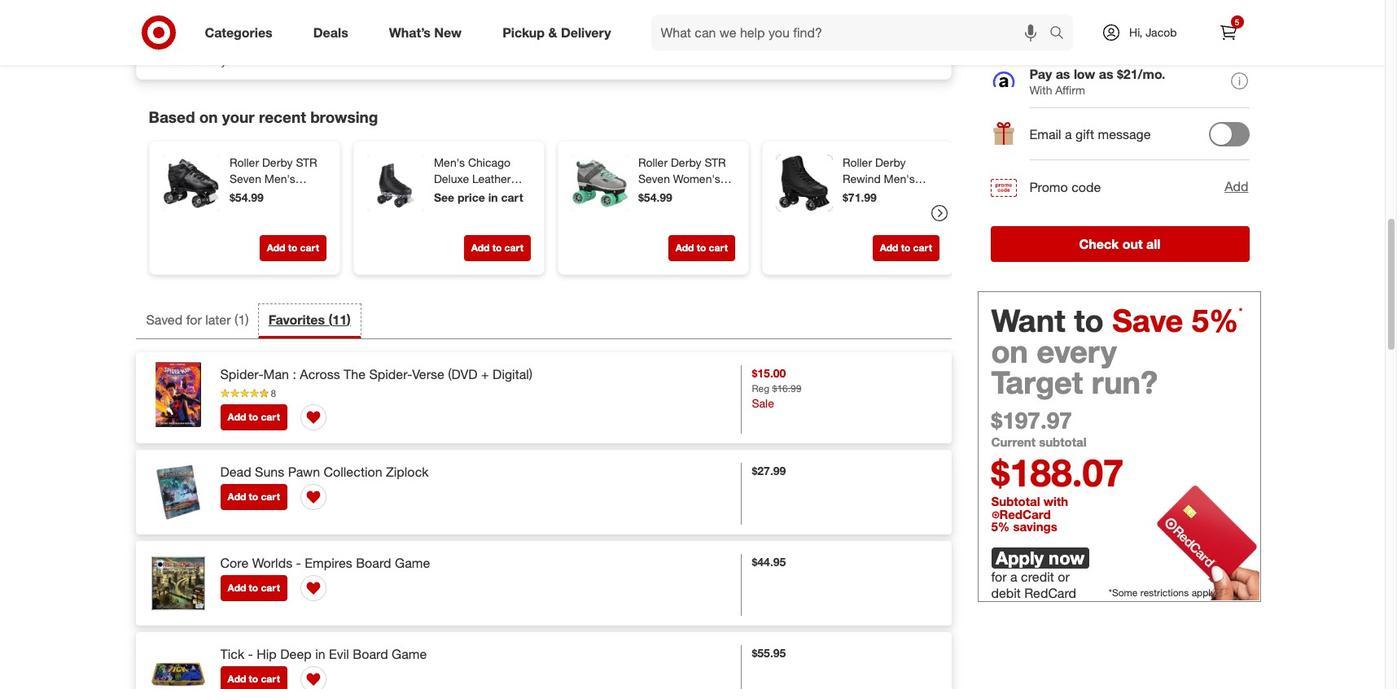 Task type: describe. For each thing, give the bounding box(es) containing it.
5 link
[[1211, 15, 1247, 50]]

derby for women's
[[671, 155, 701, 169]]

cart down women's
[[709, 242, 728, 254]]

worlds
[[252, 555, 293, 571]]

add to cart button inside dead suns pawn collection ziplock list item
[[220, 485, 287, 511]]

derby for roller
[[875, 155, 906, 169]]

0 vertical spatial redcard
[[1000, 508, 1051, 523]]

message
[[1098, 126, 1151, 143]]

apply.
[[1192, 587, 1217, 599]]

core worlds - empires board game list item
[[136, 541, 952, 626]]

core worlds - empires board game link
[[220, 554, 430, 573]]

what's new link
[[375, 15, 482, 50]]

- inside "link"
[[296, 555, 301, 571]]

deluxe
[[434, 172, 469, 185]]

2 spider- from the left
[[369, 366, 412, 382]]

core
[[220, 555, 249, 571]]

spider-man : across the spider-verse (dvd + digital) image
[[145, 362, 211, 427]]

categories link
[[191, 15, 293, 50]]

free shipping with $35 orders* (exclusions apply)
[[1030, 13, 1208, 44]]

on every target run?
[[992, 333, 1158, 401]]

cart down leather
[[501, 190, 523, 204]]

categories
[[205, 24, 273, 40]]

cart item ready to fulfill group
[[136, 0, 951, 23]]

with inside pay as low as $21/mo. with affirm
[[1030, 83, 1053, 97]]

add to cart button inside core worlds - empires board game list item
[[220, 576, 287, 602]]

deep
[[280, 646, 312, 663]]

1 inside 1 item email delivery
[[156, 35, 163, 51]]

or
[[1058, 569, 1070, 585]]

promo code
[[1030, 179, 1101, 195]]

$16.99
[[773, 382, 802, 395]]

$197.97
[[992, 406, 1073, 435]]

to left save
[[1074, 302, 1104, 339]]

add to cart down see price in cart
[[471, 242, 523, 254]]

$27.99
[[752, 464, 786, 478]]

affirm image
[[993, 71, 1015, 87]]

derby for men's
[[262, 155, 292, 169]]

roller derby str seven women's roller skate link
[[638, 155, 732, 202]]

skate inside roller derby rewind men's roller skate
[[875, 188, 904, 202]]

orders*
[[1077, 30, 1114, 44]]

free
[[1030, 13, 1057, 29]]

search button
[[1043, 15, 1082, 54]]

with inside free shipping with $35 orders* (exclusions apply)
[[1030, 30, 1053, 44]]

collection
[[324, 464, 382, 480]]

code
[[1072, 179, 1101, 195]]

8
[[271, 388, 276, 400]]

add inside "spider-man : across the spider-verse (dvd + digital)" list item
[[228, 411, 246, 423]]

apply
[[996, 548, 1044, 570]]

email inside 1 item email delivery
[[156, 53, 184, 67]]

want to save 5% *
[[992, 302, 1243, 339]]

:
[[293, 366, 296, 382]]

hi, jacob
[[1130, 25, 1177, 39]]

skate for women's
[[671, 188, 700, 202]]

0 vertical spatial on
[[199, 107, 218, 126]]

run?
[[1092, 364, 1158, 401]]

every
[[1037, 333, 1117, 370]]

jacob
[[1146, 25, 1177, 39]]

to inside $71.99 add to cart
[[901, 242, 910, 254]]

spider-man : across the spider-verse (dvd + digital)
[[220, 366, 533, 382]]

across
[[300, 366, 340, 382]]

1 vertical spatial email
[[1030, 126, 1062, 143]]

men's inside men's chicago deluxe leather rink skates
[[434, 155, 465, 169]]

deals
[[313, 24, 348, 40]]

spider-man : across the spider-verse (dvd + digital) link
[[220, 365, 533, 384]]

sale
[[752, 396, 774, 410]]

later
[[205, 312, 231, 328]]

1 ) from the left
[[245, 312, 249, 328]]

pickup & delivery link
[[489, 15, 632, 50]]

empires
[[305, 555, 352, 571]]

game inside tick - hip deep in evil board game link
[[392, 646, 427, 663]]

add inside tick - hip deep in evil board game list item
[[228, 674, 246, 686]]

cart inside dead suns pawn collection ziplock list item
[[261, 491, 280, 504]]

all
[[1147, 236, 1161, 252]]

seven for women's
[[638, 172, 670, 185]]

$54.99 for roller derby str seven women's roller skate
[[638, 190, 672, 204]]

$71.99
[[843, 190, 877, 204]]

0 vertical spatial in
[[488, 190, 498, 204]]

women's
[[673, 172, 720, 185]]

add to cart button inside "spider-man : across the spider-verse (dvd + digital)" list item
[[220, 404, 287, 431]]

cart inside core worlds - empires board game list item
[[261, 583, 280, 595]]

savings
[[1014, 520, 1058, 535]]

what's
[[389, 24, 431, 40]]

item inside "button"
[[904, 45, 924, 57]]

rink
[[434, 188, 456, 202]]

$188.07
[[992, 450, 1125, 496]]

cart inside tick - hip deep in evil board game list item
[[261, 674, 280, 686]]

apply now button
[[992, 548, 1089, 570]]

roller derby rewind men's roller skate link
[[843, 155, 936, 202]]

with
[[1044, 494, 1069, 510]]

roller derby str seven men's roller skate
[[229, 155, 317, 202]]

recent
[[259, 107, 306, 126]]

redcard inside the apply now for a credit or debit redcard
[[1025, 585, 1077, 602]]

check for check out email delivery item
[[787, 45, 816, 57]]

delivery for item
[[187, 53, 227, 67]]

deals link
[[300, 15, 369, 50]]

dead suns pawn collection ziplock
[[220, 464, 429, 480]]

(dvd
[[448, 366, 478, 382]]

man
[[264, 366, 289, 382]]

What can we help you find? suggestions appear below search field
[[651, 15, 1054, 50]]

$71.99 add to cart
[[843, 190, 932, 254]]

to down see price in cart
[[492, 242, 502, 254]]

out for email
[[819, 45, 834, 57]]

1 horizontal spatial 1
[[238, 312, 245, 328]]

core worlds - empires board game
[[220, 555, 430, 571]]

affirm image
[[991, 69, 1017, 95]]

dead
[[220, 464, 251, 480]]

$54.99 for roller derby str seven men's roller skate
[[229, 190, 263, 204]]

str for roller derby str seven men's roller skate
[[296, 155, 317, 169]]

$15.00
[[752, 366, 786, 380]]

based
[[149, 107, 195, 126]]

ziplock
[[386, 464, 429, 480]]

shipping
[[1061, 13, 1114, 29]]

men's inside roller derby rewind men's roller skate
[[884, 172, 915, 185]]

subtotal
[[1039, 435, 1087, 450]]

new
[[434, 24, 462, 40]]

the
[[344, 366, 366, 382]]

pawn
[[288, 464, 320, 480]]

str for roller derby str seven women's roller skate
[[704, 155, 726, 169]]

$35
[[1056, 30, 1074, 44]]

check for check out all
[[1080, 236, 1119, 252]]

to inside dead suns pawn collection ziplock list item
[[249, 491, 258, 504]]

to down roller derby str seven men's roller skate link
[[288, 242, 297, 254]]

roller derby str seven women's roller skate
[[638, 155, 726, 202]]

price
[[457, 190, 485, 204]]

to inside "spider-man : across the spider-verse (dvd + digital)" list item
[[249, 411, 258, 423]]

tick
[[220, 646, 244, 663]]

subtotal
[[992, 494, 1041, 510]]

roller derby str seven men's roller skate link
[[229, 155, 323, 202]]

apply now for a credit or debit redcard
[[992, 548, 1085, 602]]

based on your recent browsing
[[149, 107, 378, 126]]



Task type: locate. For each thing, give the bounding box(es) containing it.
apply)
[[1177, 30, 1208, 44]]

$54.99 add to cart for women's
[[638, 190, 728, 254]]

str down recent
[[296, 155, 317, 169]]

+
[[481, 366, 489, 382]]

promo
[[1030, 179, 1068, 195]]

derby
[[262, 155, 292, 169], [671, 155, 701, 169], [875, 155, 906, 169]]

1 as from the left
[[1056, 66, 1071, 82]]

derby down recent
[[262, 155, 292, 169]]

derby inside the roller derby str seven women's roller skate
[[671, 155, 701, 169]]

pickup & delivery
[[503, 24, 611, 40]]

cart down worlds at the bottom left of the page
[[261, 583, 280, 595]]

add to cart inside "spider-man : across the spider-verse (dvd + digital)" list item
[[228, 411, 280, 423]]

out left email
[[819, 45, 834, 57]]

2 seven from the left
[[638, 172, 670, 185]]

for left the later at left top
[[186, 312, 202, 328]]

on left your
[[199, 107, 218, 126]]

email up the based
[[156, 53, 184, 67]]

item left categories
[[167, 35, 194, 51]]

skate
[[262, 188, 291, 202], [671, 188, 700, 202], [875, 188, 904, 202]]

skate down recent
[[262, 188, 291, 202]]

item inside 1 item email delivery
[[167, 35, 194, 51]]

0 horizontal spatial )
[[245, 312, 249, 328]]

1 vertical spatial in
[[315, 646, 326, 663]]

check out email delivery item button
[[779, 38, 931, 65]]

tick - hip deep in evil board game
[[220, 646, 427, 663]]

0 vertical spatial email
[[156, 53, 184, 67]]

cart
[[501, 190, 523, 204], [300, 242, 319, 254], [504, 242, 523, 254], [709, 242, 728, 254], [913, 242, 932, 254], [261, 411, 280, 423], [261, 491, 280, 504], [261, 583, 280, 595], [261, 674, 280, 686]]

dead suns pawn collection ziplock image
[[145, 460, 211, 525]]

1 horizontal spatial spider-
[[369, 366, 412, 382]]

digital)
[[493, 366, 533, 382]]

0 horizontal spatial spider-
[[220, 366, 264, 382]]

delivery
[[865, 45, 901, 57], [187, 53, 227, 67]]

game inside core worlds - empires board game "link"
[[395, 555, 430, 571]]

gift
[[1076, 126, 1095, 143]]

email
[[156, 53, 184, 67], [1030, 126, 1062, 143]]

on
[[199, 107, 218, 126], [992, 333, 1029, 370]]

2 horizontal spatial derby
[[875, 155, 906, 169]]

- right worlds at the bottom left of the page
[[296, 555, 301, 571]]

0 horizontal spatial str
[[296, 155, 317, 169]]

2 str from the left
[[704, 155, 726, 169]]

1 vertical spatial game
[[392, 646, 427, 663]]

3 derby from the left
[[875, 155, 906, 169]]

add to cart inside dead suns pawn collection ziplock list item
[[228, 491, 280, 504]]

1 vertical spatial a
[[1011, 569, 1018, 585]]

$44.95
[[752, 555, 786, 569]]

email a gift message
[[1030, 126, 1151, 143]]

0 vertical spatial a
[[1065, 126, 1072, 143]]

( right the later at left top
[[235, 312, 238, 328]]

seven down your
[[229, 172, 261, 185]]

board right evil
[[353, 646, 388, 663]]

1 horizontal spatial on
[[992, 333, 1029, 370]]

saved
[[146, 312, 183, 328]]

delivery down categories
[[187, 53, 227, 67]]

0 horizontal spatial for
[[186, 312, 202, 328]]

tick - hip deep in evil board game image
[[145, 642, 211, 690]]

1 skate from the left
[[262, 188, 291, 202]]

1 horizontal spatial seven
[[638, 172, 670, 185]]

as right low
[[1099, 66, 1114, 82]]

add to cart inside core worlds - empires board game list item
[[228, 583, 280, 595]]

delivery inside 1 item email delivery
[[187, 53, 227, 67]]

1 horizontal spatial skate
[[671, 188, 700, 202]]

with down free
[[1030, 30, 1053, 44]]

0 horizontal spatial seven
[[229, 172, 261, 185]]

check out all button
[[991, 226, 1250, 262]]

add to cart button up "favorites"
[[259, 235, 326, 261]]

a inside the apply now for a credit or debit redcard
[[1011, 569, 1018, 585]]

1 $54.99 from the left
[[229, 190, 263, 204]]

1 horizontal spatial check
[[1080, 236, 1119, 252]]

2 with from the top
[[1030, 83, 1053, 97]]

1 vertical spatial on
[[992, 333, 1029, 370]]

low
[[1074, 66, 1096, 82]]

0 horizontal spatial $54.99
[[229, 190, 263, 204]]

roller derby rewind men's roller skate
[[843, 155, 915, 202]]

0 horizontal spatial in
[[315, 646, 326, 663]]

add to cart button inside tick - hip deep in evil board game list item
[[220, 667, 287, 690]]

men's up deluxe at the left top of the page
[[434, 155, 465, 169]]

0 horizontal spatial a
[[1011, 569, 1018, 585]]

men's chicago deluxe leather rink skates image
[[367, 155, 424, 212], [367, 155, 424, 212]]

in inside list item
[[315, 646, 326, 663]]

1 horizontal spatial item
[[904, 45, 924, 57]]

hip
[[257, 646, 277, 663]]

in left evil
[[315, 646, 326, 663]]

0 vertical spatial -
[[296, 555, 301, 571]]

rewind
[[843, 172, 881, 185]]

saved for later ( 1 )
[[146, 312, 249, 328]]

suns
[[255, 464, 284, 480]]

seven for men's
[[229, 172, 261, 185]]

0 horizontal spatial -
[[248, 646, 253, 663]]

derby up rewind
[[875, 155, 906, 169]]

cart down roller derby rewind men's roller skate link
[[913, 242, 932, 254]]

email left gift
[[1030, 126, 1062, 143]]

1 seven from the left
[[229, 172, 261, 185]]

men's inside roller derby str seven men's roller skate
[[264, 172, 295, 185]]

2 $54.99 from the left
[[638, 190, 672, 204]]

hi,
[[1130, 25, 1143, 39]]

1 vertical spatial 1
[[238, 312, 245, 328]]

add to cart down suns
[[228, 491, 280, 504]]

seven left women's
[[638, 172, 670, 185]]

check left the all
[[1080, 236, 1119, 252]]

str inside roller derby str seven men's roller skate
[[296, 155, 317, 169]]

*some restrictions apply.
[[1109, 587, 1217, 599]]

2 ) from the left
[[347, 312, 351, 328]]

add to cart for core worlds - empires board game
[[228, 583, 280, 595]]

0 horizontal spatial $54.99 add to cart
[[229, 190, 319, 254]]

$15.00 reg $16.99 sale
[[752, 366, 802, 410]]

2 skate from the left
[[671, 188, 700, 202]]

str up women's
[[704, 155, 726, 169]]

cart up "favorites ( 11 )" at left top
[[300, 242, 319, 254]]

on inside on every target run?
[[992, 333, 1029, 370]]

add to cart button down 8
[[220, 404, 287, 431]]

1 up the based
[[156, 35, 163, 51]]

with
[[1030, 30, 1053, 44], [1030, 83, 1053, 97]]

1 horizontal spatial 5%
[[1192, 302, 1239, 339]]

men's chicago deluxe leather rink skates link
[[434, 155, 527, 202]]

0 vertical spatial board
[[356, 555, 391, 571]]

out
[[819, 45, 834, 57], [1123, 236, 1143, 252]]

check left email
[[787, 45, 816, 57]]

add button
[[1224, 177, 1250, 197]]

) right "favorites"
[[347, 312, 351, 328]]

1 horizontal spatial $54.99 add to cart
[[638, 190, 728, 254]]

1 horizontal spatial )
[[347, 312, 351, 328]]

game
[[395, 555, 430, 571], [392, 646, 427, 663]]

spider-man : across the spider-verse (dvd + digital) list item
[[136, 352, 952, 444]]

0 vertical spatial 1
[[156, 35, 163, 51]]

pay
[[1030, 66, 1052, 82]]

0 horizontal spatial check
[[787, 45, 816, 57]]

add to cart button down suns
[[220, 485, 287, 511]]

1 horizontal spatial email
[[1030, 126, 1062, 143]]

in down leather
[[488, 190, 498, 204]]

3 skate from the left
[[875, 188, 904, 202]]

roller derby str seven men's roller skate image
[[162, 155, 220, 212], [162, 155, 220, 212]]

for left credit
[[992, 569, 1007, 585]]

2 as from the left
[[1099, 66, 1114, 82]]

check inside "button"
[[787, 45, 816, 57]]

2 horizontal spatial men's
[[884, 172, 915, 185]]

11
[[333, 312, 347, 328]]

redcard
[[1000, 508, 1051, 523], [1025, 585, 1077, 602]]

add inside core worlds - empires board game list item
[[228, 583, 246, 595]]

out left the all
[[1123, 236, 1143, 252]]

seven inside roller derby str seven men's roller skate
[[229, 172, 261, 185]]

men's right rewind
[[884, 172, 915, 185]]

1 ( from the left
[[235, 312, 238, 328]]

0 horizontal spatial email
[[156, 53, 184, 67]]

as up affirm
[[1056, 66, 1071, 82]]

affirm
[[1056, 83, 1086, 97]]

restrictions
[[1141, 587, 1189, 599]]

1 right the later at left top
[[238, 312, 245, 328]]

0 horizontal spatial out
[[819, 45, 834, 57]]

spider- left :
[[220, 366, 264, 382]]

add to cart down 8
[[228, 411, 280, 423]]

for inside the apply now for a credit or debit redcard
[[992, 569, 1007, 585]]

skate down rewind
[[875, 188, 904, 202]]

now
[[1049, 548, 1085, 570]]

email
[[837, 45, 862, 57]]

item right email
[[904, 45, 924, 57]]

favorites
[[268, 312, 325, 328]]

0 horizontal spatial 1
[[156, 35, 163, 51]]

1 vertical spatial out
[[1123, 236, 1143, 252]]

$197.97 current subtotal $188.07
[[992, 406, 1125, 496]]

str
[[296, 155, 317, 169], [704, 155, 726, 169]]

2 ( from the left
[[329, 312, 333, 328]]

1 horizontal spatial $54.99
[[638, 190, 672, 204]]

board inside "link"
[[356, 555, 391, 571]]

delivery right email
[[865, 45, 901, 57]]

1 derby from the left
[[262, 155, 292, 169]]

tick - hip deep in evil board game list item
[[136, 633, 952, 690]]

1 vertical spatial -
[[248, 646, 253, 663]]

target
[[992, 364, 1083, 401]]

leather
[[472, 172, 511, 185]]

( right "favorites"
[[329, 312, 333, 328]]

dead suns pawn collection ziplock list item
[[136, 450, 952, 535]]

cart down hip
[[261, 674, 280, 686]]

1 horizontal spatial out
[[1123, 236, 1143, 252]]

add to cart button down women's
[[668, 235, 735, 261]]

a left gift
[[1065, 126, 1072, 143]]

skate inside the roller derby str seven women's roller skate
[[671, 188, 700, 202]]

board
[[356, 555, 391, 571], [353, 646, 388, 663]]

add to cart button down hip
[[220, 667, 287, 690]]

core worlds - empires board game image
[[145, 551, 211, 616]]

0 horizontal spatial 5%
[[992, 520, 1010, 535]]

spider-
[[220, 366, 264, 382], [369, 366, 412, 382]]

1 horizontal spatial str
[[704, 155, 726, 169]]

1
[[156, 35, 163, 51], [238, 312, 245, 328]]

1 horizontal spatial delivery
[[865, 45, 901, 57]]

men's down recent
[[264, 172, 295, 185]]

0 horizontal spatial on
[[199, 107, 218, 126]]

add to cart inside tick - hip deep in evil board game list item
[[228, 674, 280, 686]]

derby inside roller derby rewind men's roller skate
[[875, 155, 906, 169]]

add to cart button down worlds at the bottom left of the page
[[220, 576, 287, 602]]

0 vertical spatial game
[[395, 555, 430, 571]]

out for all
[[1123, 236, 1143, 252]]

skate inside roller derby str seven men's roller skate
[[262, 188, 291, 202]]

to down worlds at the bottom left of the page
[[249, 583, 258, 595]]

evil
[[329, 646, 349, 663]]

1 horizontal spatial men's
[[434, 155, 465, 169]]

item
[[167, 35, 194, 51], [904, 45, 924, 57]]

0 vertical spatial out
[[819, 45, 834, 57]]

0 horizontal spatial item
[[167, 35, 194, 51]]

5%
[[1192, 302, 1239, 339], [992, 520, 1010, 535]]

current
[[992, 435, 1036, 450]]

1 vertical spatial redcard
[[1025, 585, 1077, 602]]

skate for men's
[[262, 188, 291, 202]]

2 derby from the left
[[671, 155, 701, 169]]

1 vertical spatial with
[[1030, 83, 1053, 97]]

1 str from the left
[[296, 155, 317, 169]]

5% right save
[[1192, 302, 1239, 339]]

1 vertical spatial check
[[1080, 236, 1119, 252]]

to down hip
[[249, 674, 258, 686]]

0 vertical spatial 5%
[[1192, 302, 1239, 339]]

to down women's
[[697, 242, 706, 254]]

to inside tick - hip deep in evil board game list item
[[249, 674, 258, 686]]

0 vertical spatial check
[[787, 45, 816, 57]]

0 horizontal spatial (
[[235, 312, 238, 328]]

check
[[787, 45, 816, 57], [1080, 236, 1119, 252]]

1 horizontal spatial for
[[992, 569, 1007, 585]]

1 vertical spatial board
[[353, 646, 388, 663]]

1 vertical spatial 5%
[[992, 520, 1010, 535]]

see
[[434, 190, 454, 204]]

0 horizontal spatial as
[[1056, 66, 1071, 82]]

delivery for out
[[865, 45, 901, 57]]

1 horizontal spatial a
[[1065, 126, 1072, 143]]

for
[[186, 312, 202, 328], [992, 569, 1007, 585]]

derby inside roller derby str seven men's roller skate
[[262, 155, 292, 169]]

0 vertical spatial for
[[186, 312, 202, 328]]

cart down see price in cart
[[504, 242, 523, 254]]

2 $54.99 add to cart from the left
[[638, 190, 728, 254]]

cart inside "spider-man : across the spider-verse (dvd + digital)" list item
[[261, 411, 280, 423]]

spider- right the
[[369, 366, 412, 382]]

str inside the roller derby str seven women's roller skate
[[704, 155, 726, 169]]

cart down 8
[[261, 411, 280, 423]]

) right the later at left top
[[245, 312, 249, 328]]

board right empires
[[356, 555, 391, 571]]

check inside button
[[1080, 236, 1119, 252]]

add inside $71.99 add to cart
[[880, 242, 898, 254]]

2 horizontal spatial skate
[[875, 188, 904, 202]]

add to cart for dead suns pawn collection ziplock
[[228, 491, 280, 504]]

add to cart button down $71.99
[[872, 235, 940, 261]]

0 horizontal spatial delivery
[[187, 53, 227, 67]]

out inside button
[[1123, 236, 1143, 252]]

1 with from the top
[[1030, 30, 1053, 44]]

add inside dead suns pawn collection ziplock list item
[[228, 491, 246, 504]]

- left hip
[[248, 646, 253, 663]]

$21/mo.
[[1117, 66, 1166, 82]]

1 horizontal spatial (
[[329, 312, 333, 328]]

on left 'every'
[[992, 333, 1029, 370]]

delivery inside "button"
[[865, 45, 901, 57]]

1 horizontal spatial in
[[488, 190, 498, 204]]

add to cart for tick - hip deep in evil board game
[[228, 674, 280, 686]]

1 horizontal spatial derby
[[671, 155, 701, 169]]

roller derby rewind men's roller skate image
[[776, 155, 833, 212], [776, 155, 833, 212]]

subtotal with
[[992, 494, 1072, 510]]

want
[[992, 302, 1066, 339]]

cart down suns
[[261, 491, 280, 504]]

0 horizontal spatial derby
[[262, 155, 292, 169]]

1 spider- from the left
[[220, 366, 264, 382]]

to up suns
[[249, 411, 258, 423]]

out inside "button"
[[819, 45, 834, 57]]

reg
[[752, 382, 770, 395]]

to down suns
[[249, 491, 258, 504]]

check out email delivery item
[[787, 45, 924, 57]]

1 vertical spatial for
[[992, 569, 1007, 585]]

skate down women's
[[671, 188, 700, 202]]

a left credit
[[1011, 569, 1018, 585]]

men's
[[434, 155, 465, 169], [264, 172, 295, 185], [884, 172, 915, 185]]

add to cart down worlds at the bottom left of the page
[[228, 583, 280, 595]]

dead suns pawn collection ziplock link
[[220, 463, 429, 482]]

to down roller derby rewind men's roller skate link
[[901, 242, 910, 254]]

add to cart button down see price in cart
[[464, 235, 531, 261]]

delivery
[[561, 24, 611, 40]]

0 horizontal spatial skate
[[262, 188, 291, 202]]

what's new
[[389, 24, 462, 40]]

debit
[[992, 585, 1021, 602]]

0 vertical spatial with
[[1030, 30, 1053, 44]]

save
[[1113, 302, 1184, 339]]

1 $54.99 add to cart from the left
[[229, 190, 319, 254]]

5
[[1235, 17, 1240, 27]]

check out all
[[1080, 236, 1161, 252]]

$54.99 add to cart for men's
[[229, 190, 319, 254]]

0 horizontal spatial men's
[[264, 172, 295, 185]]

1 horizontal spatial -
[[296, 555, 301, 571]]

derby up women's
[[671, 155, 701, 169]]

to inside core worlds - empires board game list item
[[249, 583, 258, 595]]

5% down subtotal on the bottom of the page
[[992, 520, 1010, 535]]

roller derby str seven women's roller skate image
[[571, 155, 628, 212], [571, 155, 628, 212]]

a
[[1065, 126, 1072, 143], [1011, 569, 1018, 585]]

1 horizontal spatial as
[[1099, 66, 1114, 82]]

seven inside the roller derby str seven women's roller skate
[[638, 172, 670, 185]]

cart inside $71.99 add to cart
[[913, 242, 932, 254]]

men's chicago deluxe leather rink skates
[[434, 155, 511, 202]]

chicago
[[468, 155, 510, 169]]

with down pay
[[1030, 83, 1053, 97]]

add to cart down hip
[[228, 674, 280, 686]]



Task type: vqa. For each thing, say whether or not it's contained in the screenshot.
helpful. for 1 guest found this review helpful. Did you?
no



